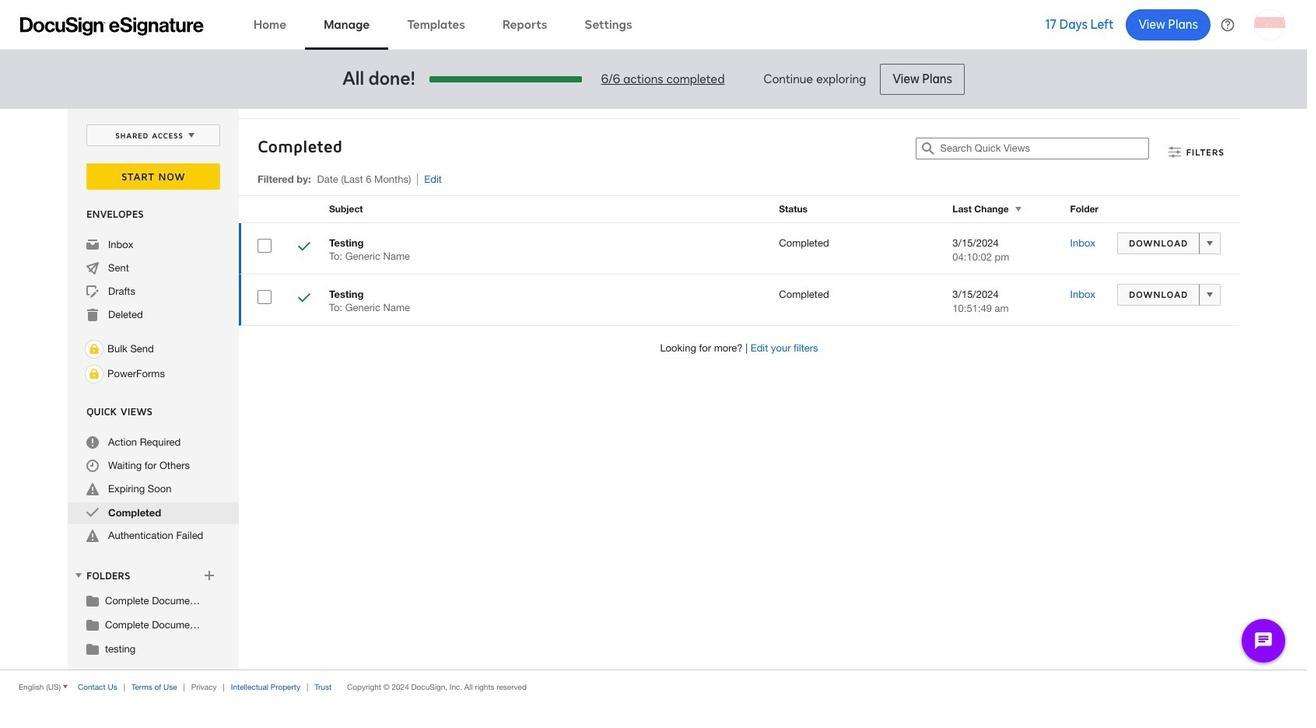 Task type: vqa. For each thing, say whether or not it's contained in the screenshot.
the topmost folder icon
yes



Task type: locate. For each thing, give the bounding box(es) containing it.
2 alert image from the top
[[86, 530, 99, 543]]

your uploaded profile image image
[[1255, 9, 1286, 40]]

0 vertical spatial alert image
[[86, 483, 99, 496]]

alert image up completed icon on the left
[[86, 483, 99, 496]]

secondary navigation region
[[68, 109, 1244, 670]]

docusign esignature image
[[20, 17, 204, 35]]

lock image
[[85, 340, 104, 359], [85, 365, 104, 384]]

view folders image
[[72, 570, 85, 582]]

1 vertical spatial lock image
[[85, 365, 104, 384]]

draft image
[[86, 286, 99, 298]]

0 vertical spatial completed image
[[298, 241, 311, 255]]

1 vertical spatial alert image
[[86, 530, 99, 543]]

1 alert image from the top
[[86, 483, 99, 496]]

1 vertical spatial folder image
[[86, 619, 99, 631]]

0 vertical spatial folder image
[[86, 595, 99, 607]]

2 folder image from the top
[[86, 619, 99, 631]]

alert image
[[86, 483, 99, 496], [86, 530, 99, 543]]

Search Quick Views text field
[[941, 139, 1149, 159]]

completed image
[[298, 241, 311, 255], [298, 292, 311, 307]]

1 vertical spatial completed image
[[298, 292, 311, 307]]

completed image
[[86, 507, 99, 519]]

folder image
[[86, 595, 99, 607], [86, 619, 99, 631]]

0 vertical spatial lock image
[[85, 340, 104, 359]]

more info region
[[0, 670, 1308, 704]]

alert image down completed icon on the left
[[86, 530, 99, 543]]



Task type: describe. For each thing, give the bounding box(es) containing it.
sent image
[[86, 262, 99, 275]]

1 completed image from the top
[[298, 241, 311, 255]]

2 lock image from the top
[[85, 365, 104, 384]]

1 lock image from the top
[[85, 340, 104, 359]]

action required image
[[86, 437, 99, 449]]

2 completed image from the top
[[298, 292, 311, 307]]

trash image
[[86, 309, 99, 321]]

clock image
[[86, 460, 99, 473]]

folder image
[[86, 643, 99, 655]]

inbox image
[[86, 239, 99, 251]]

1 folder image from the top
[[86, 595, 99, 607]]



